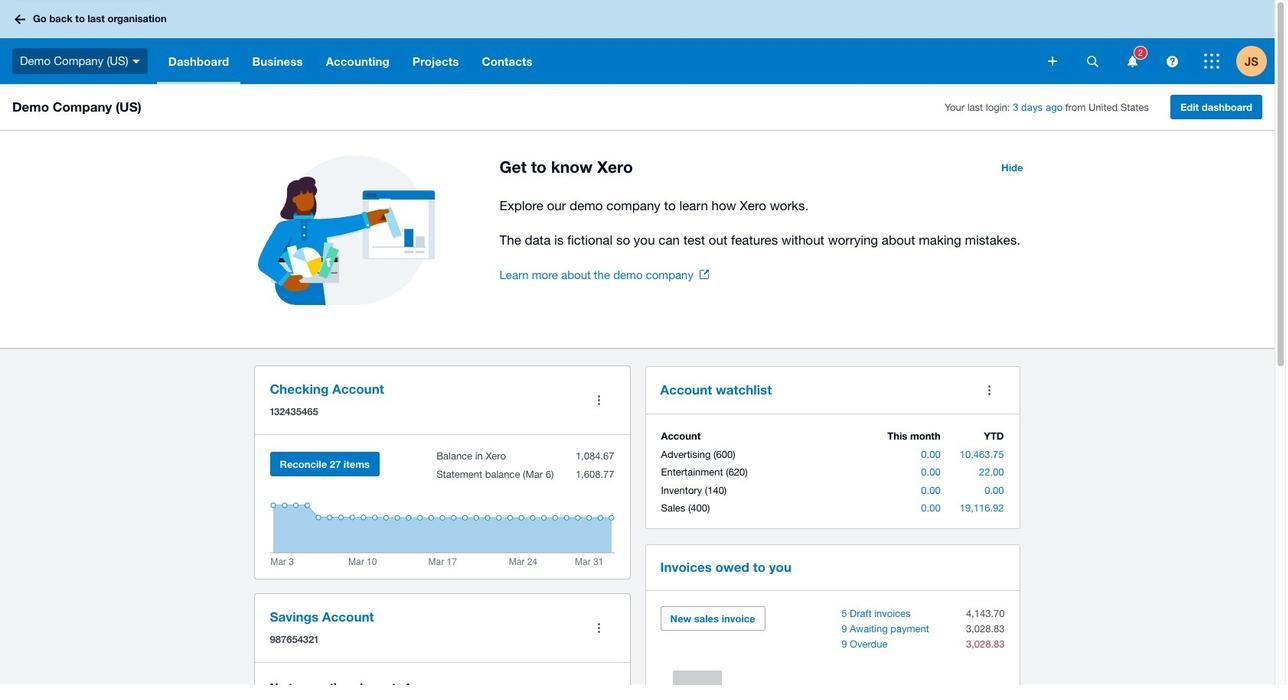 Task type: describe. For each thing, give the bounding box(es) containing it.
svg image
[[1048, 57, 1057, 66]]



Task type: vqa. For each thing, say whether or not it's contained in the screenshot.
Banner
yes



Task type: locate. For each thing, give the bounding box(es) containing it.
svg image
[[15, 14, 25, 24], [1204, 54, 1220, 69], [1087, 56, 1098, 67], [1127, 56, 1137, 67], [1166, 56, 1178, 67], [132, 60, 140, 63]]

accounts watchlist options image
[[974, 375, 1005, 406]]

banner
[[0, 0, 1275, 84]]

manage menu toggle image
[[584, 385, 614, 416]]

intro banner body element
[[500, 195, 1032, 251]]



